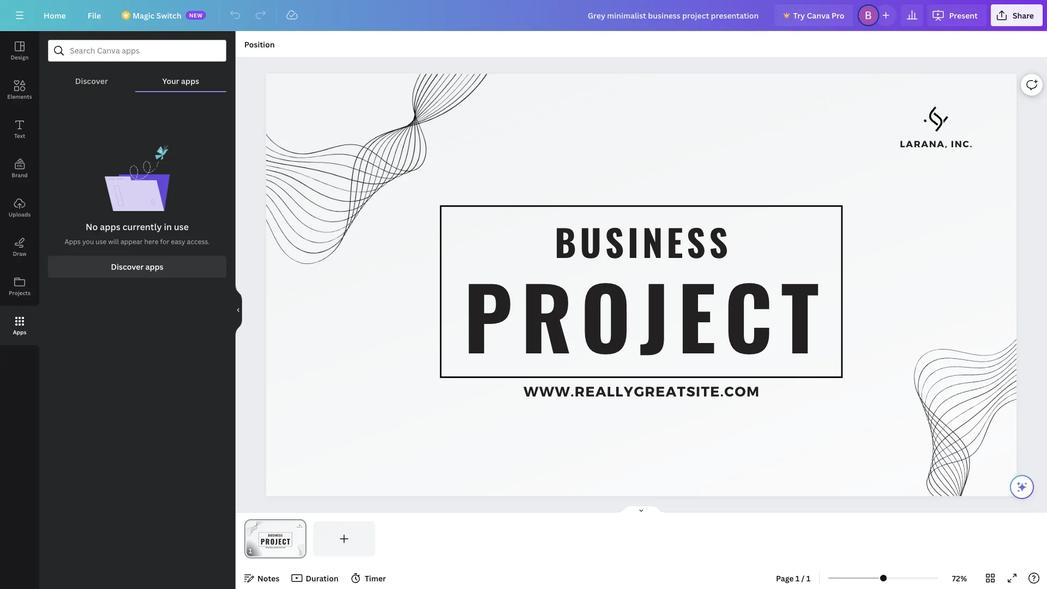 Task type: vqa. For each thing, say whether or not it's contained in the screenshot.
The Greg Robinson icon at top right
no



Task type: locate. For each thing, give the bounding box(es) containing it.
1 horizontal spatial use
[[174, 221, 189, 233]]

apps for no
[[100, 221, 120, 233]]

magic switch
[[133, 10, 182, 20]]

discover button
[[48, 62, 135, 91]]

text button
[[0, 110, 39, 149]]

apps inside no apps currently in use apps you use will appear here for easy access.
[[65, 237, 81, 246]]

projects button
[[0, 267, 39, 306]]

1 vertical spatial apps
[[100, 221, 120, 233]]

discover for discover apps
[[111, 262, 144, 272]]

apps up will
[[100, 221, 120, 233]]

2 vertical spatial apps
[[146, 262, 163, 272]]

easy
[[171, 237, 185, 246]]

project
[[464, 251, 828, 379]]

Design title text field
[[579, 4, 771, 26]]

1 horizontal spatial discover
[[111, 262, 144, 272]]

apps left you
[[65, 237, 81, 246]]

1 horizontal spatial 1
[[807, 573, 811, 584]]

2 horizontal spatial apps
[[181, 76, 199, 86]]

canva
[[807, 10, 830, 20]]

apps
[[65, 237, 81, 246], [13, 329, 26, 336]]

discover
[[75, 76, 108, 86], [111, 262, 144, 272]]

0 vertical spatial use
[[174, 221, 189, 233]]

apps inside button
[[181, 76, 199, 86]]

1 horizontal spatial apps
[[65, 237, 81, 246]]

1 1 from the left
[[796, 573, 800, 584]]

use left will
[[96, 237, 107, 246]]

timer
[[365, 573, 386, 584]]

business
[[555, 214, 732, 269]]

no apps currently in use apps you use will appear here for easy access.
[[65, 221, 210, 246]]

your
[[162, 76, 179, 86]]

72%
[[953, 573, 968, 584]]

main menu bar
[[0, 0, 1048, 31]]

side panel tab list
[[0, 31, 39, 345]]

1 left /
[[796, 573, 800, 584]]

here
[[144, 237, 159, 246]]

brand button
[[0, 149, 39, 188]]

appear
[[121, 237, 143, 246]]

Search Canva apps search field
[[70, 40, 205, 61]]

discover inside discover 'button'
[[75, 76, 108, 86]]

apps for your
[[181, 76, 199, 86]]

1
[[796, 573, 800, 584], [807, 573, 811, 584]]

duration button
[[288, 570, 343, 587]]

elements
[[7, 93, 32, 100]]

0 horizontal spatial apps
[[100, 221, 120, 233]]

0 horizontal spatial apps
[[13, 329, 26, 336]]

apps right the "your"
[[181, 76, 199, 86]]

apps down projects
[[13, 329, 26, 336]]

1 vertical spatial apps
[[13, 329, 26, 336]]

1 vertical spatial discover
[[111, 262, 144, 272]]

1 right /
[[807, 573, 811, 584]]

page
[[777, 573, 794, 584]]

72% button
[[942, 570, 978, 587]]

0 vertical spatial apps
[[181, 76, 199, 86]]

apps
[[181, 76, 199, 86], [100, 221, 120, 233], [146, 262, 163, 272]]

file
[[88, 10, 101, 20]]

try canva pro button
[[775, 4, 854, 26]]

discover inside discover apps button
[[111, 262, 144, 272]]

apps inside no apps currently in use apps you use will appear here for easy access.
[[100, 221, 120, 233]]

0 horizontal spatial 1
[[796, 573, 800, 584]]

1 horizontal spatial apps
[[146, 262, 163, 272]]

0 horizontal spatial discover
[[75, 76, 108, 86]]

apps down here
[[146, 262, 163, 272]]

inc.
[[952, 138, 974, 149]]

draw
[[13, 250, 27, 257]]

design
[[11, 53, 29, 61]]

canva assistant image
[[1016, 481, 1029, 494]]

position
[[244, 39, 275, 49]]

0 horizontal spatial use
[[96, 237, 107, 246]]

apps for discover
[[146, 262, 163, 272]]

magic
[[133, 10, 155, 20]]

apps inside button
[[146, 262, 163, 272]]

share
[[1013, 10, 1035, 20]]

0 vertical spatial discover
[[75, 76, 108, 86]]

hide image
[[235, 284, 242, 336]]

hide pages image
[[616, 505, 668, 514]]

use
[[174, 221, 189, 233], [96, 237, 107, 246]]

use right in
[[174, 221, 189, 233]]

home link
[[35, 4, 75, 26]]

0 vertical spatial apps
[[65, 237, 81, 246]]

switch
[[157, 10, 182, 20]]

1 vertical spatial use
[[96, 237, 107, 246]]



Task type: describe. For each thing, give the bounding box(es) containing it.
home
[[44, 10, 66, 20]]

pro
[[832, 10, 845, 20]]

you
[[82, 237, 94, 246]]

draw button
[[0, 228, 39, 267]]

larana, inc.
[[901, 138, 974, 149]]

position button
[[240, 35, 279, 53]]

text
[[14, 132, 25, 139]]

brand
[[12, 171, 28, 179]]

discover for discover
[[75, 76, 108, 86]]

notes button
[[240, 570, 284, 587]]

uploads
[[9, 211, 31, 218]]

page 1 image
[[244, 522, 307, 557]]

for
[[160, 237, 169, 246]]

apps button
[[0, 306, 39, 345]]

try
[[794, 10, 806, 20]]

no
[[86, 221, 98, 233]]

larana,
[[901, 138, 949, 149]]

elements button
[[0, 70, 39, 110]]

in
[[164, 221, 172, 233]]

design button
[[0, 31, 39, 70]]

access.
[[187, 237, 210, 246]]

apps inside "button"
[[13, 329, 26, 336]]

duration
[[306, 573, 339, 584]]

2 1 from the left
[[807, 573, 811, 584]]

present
[[950, 10, 978, 20]]

empty folder image displayed when there are no installed apps image
[[104, 145, 170, 211]]

page 1 / 1
[[777, 573, 811, 584]]

new
[[189, 11, 203, 19]]

discover apps button
[[48, 256, 226, 278]]

discover apps
[[111, 262, 163, 272]]

share button
[[991, 4, 1043, 26]]

www.reallygreatsite.com
[[524, 383, 760, 399]]

try canva pro
[[794, 10, 845, 20]]

timer button
[[347, 570, 391, 587]]

Page title text field
[[257, 546, 261, 557]]

will
[[108, 237, 119, 246]]

notes
[[258, 573, 280, 584]]

file button
[[79, 4, 110, 26]]

currently
[[123, 221, 162, 233]]

your apps button
[[135, 62, 226, 91]]

projects
[[9, 289, 31, 297]]

uploads button
[[0, 188, 39, 228]]

your apps
[[162, 76, 199, 86]]

/
[[802, 573, 805, 584]]

present button
[[928, 4, 987, 26]]



